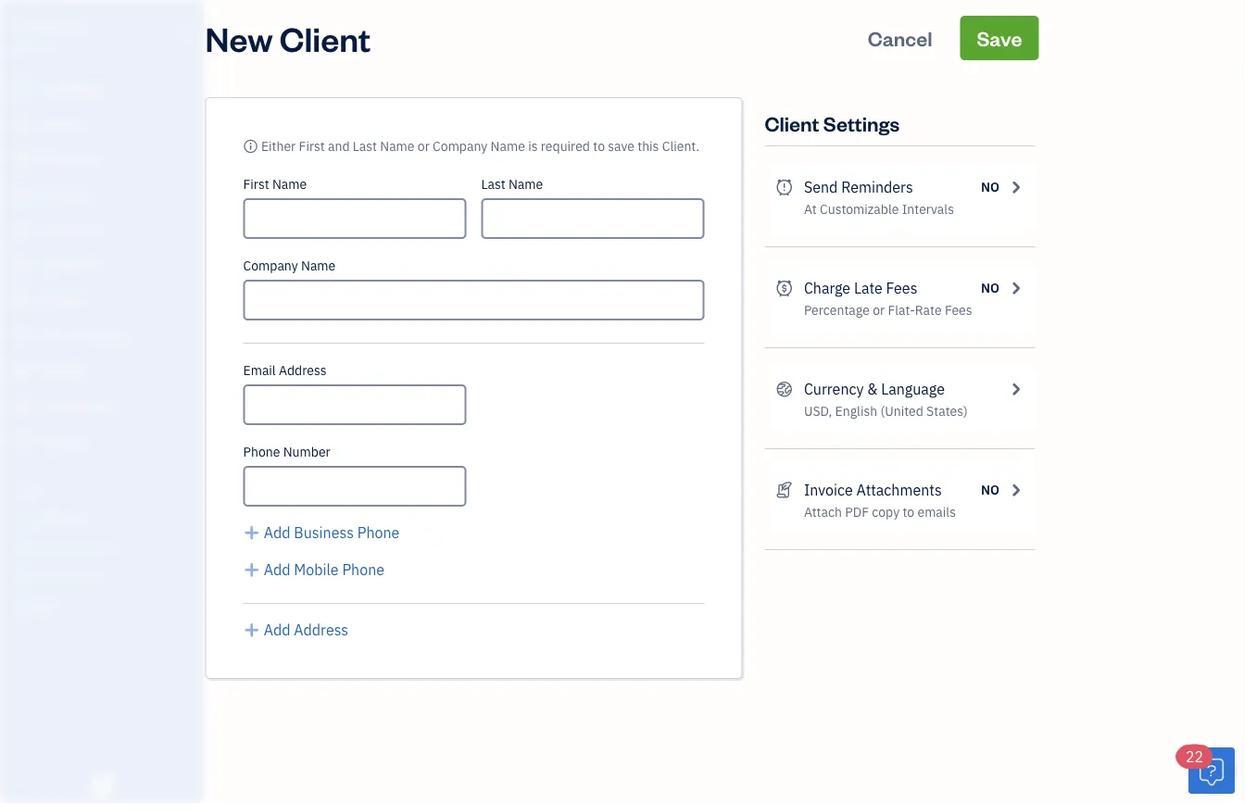 Task type: vqa. For each thing, say whether or not it's contained in the screenshot.
middle chevronRight image
yes



Task type: locate. For each thing, give the bounding box(es) containing it.
phone for add business phone
[[357, 523, 400, 543]]

client up latereminders image
[[765, 110, 820, 136]]

2 vertical spatial phone
[[342, 560, 385, 580]]

or
[[418, 138, 430, 155], [873, 302, 885, 319]]

invoice image
[[12, 186, 34, 205]]

is
[[528, 138, 538, 155]]

first left 'and'
[[299, 138, 325, 155]]

emails
[[918, 504, 956, 521]]

0 vertical spatial first
[[299, 138, 325, 155]]

company down the first name
[[243, 257, 298, 274]]

first name
[[243, 176, 307, 193]]

22
[[1186, 747, 1204, 767]]

phone left number
[[243, 443, 280, 461]]

add address
[[264, 620, 349, 640]]

1 horizontal spatial last
[[481, 176, 506, 193]]

add mobile phone
[[264, 560, 385, 580]]

invoices image
[[776, 479, 793, 501]]

attachments
[[857, 481, 942, 500]]

0 vertical spatial no
[[981, 178, 1000, 196]]

name down first name text box
[[301, 257, 336, 274]]

to
[[593, 138, 605, 155], [903, 504, 915, 521]]

0 horizontal spatial to
[[593, 138, 605, 155]]

phone down phone number text box
[[357, 523, 400, 543]]

no for invoice attachments
[[981, 481, 1000, 499]]

chart image
[[12, 398, 34, 416]]

currencyandlanguage image
[[776, 378, 793, 400]]

0 vertical spatial chevronright image
[[1007, 176, 1024, 198]]

2 vertical spatial add
[[264, 620, 291, 640]]

0 horizontal spatial or
[[418, 138, 430, 155]]

phone inside the add mobile phone button
[[342, 560, 385, 580]]

add
[[264, 523, 291, 543], [264, 560, 291, 580], [264, 620, 291, 640]]

chevronright image
[[1007, 277, 1024, 299]]

usd, english (united states)
[[804, 403, 968, 420]]

name
[[380, 138, 415, 155], [491, 138, 525, 155], [272, 176, 307, 193], [509, 176, 543, 193], [301, 257, 336, 274]]

0 vertical spatial fees
[[886, 278, 918, 298]]

2 no from the top
[[981, 279, 1000, 297]]

1 vertical spatial first
[[243, 176, 269, 193]]

2 chevronright image from the top
[[1007, 378, 1024, 400]]

1 plus image from the top
[[243, 522, 260, 544]]

1 vertical spatial to
[[903, 504, 915, 521]]

plus image for add address
[[243, 619, 260, 641]]

chevronright image for invoice attachments
[[1007, 479, 1024, 501]]

phone for add mobile phone
[[342, 560, 385, 580]]

1 vertical spatial phone
[[357, 523, 400, 543]]

chevronright image
[[1007, 176, 1024, 198], [1007, 378, 1024, 400], [1007, 479, 1024, 501]]

1 horizontal spatial first
[[299, 138, 325, 155]]

name down either
[[272, 176, 307, 193]]

address inside button
[[294, 620, 349, 640]]

pdf
[[845, 504, 869, 521]]

0 vertical spatial or
[[418, 138, 430, 155]]

this
[[638, 138, 659, 155]]

add inside add address button
[[264, 620, 291, 640]]

1 horizontal spatial company
[[433, 138, 488, 155]]

1 vertical spatial fees
[[945, 302, 973, 319]]

0 horizontal spatial client
[[280, 16, 371, 60]]

last name
[[481, 176, 543, 193]]

3 chevronright image from the top
[[1007, 479, 1024, 501]]

english
[[836, 403, 878, 420]]

primary image
[[243, 138, 258, 155]]

1 horizontal spatial to
[[903, 504, 915, 521]]

Company Name text field
[[243, 280, 705, 321]]

client
[[280, 16, 371, 60], [765, 110, 820, 136]]

fees right rate
[[945, 302, 973, 319]]

company name
[[243, 257, 336, 274]]

intervals
[[902, 201, 954, 218]]

1 vertical spatial client
[[765, 110, 820, 136]]

add down the add mobile phone button
[[264, 620, 291, 640]]

estimate image
[[12, 151, 34, 170]]

last
[[353, 138, 377, 155], [481, 176, 506, 193]]

name right 'and'
[[380, 138, 415, 155]]

invoice
[[804, 481, 853, 500]]

name for first name
[[272, 176, 307, 193]]

2 vertical spatial no
[[981, 481, 1000, 499]]

1 chevronright image from the top
[[1007, 176, 1024, 198]]

email
[[243, 362, 276, 379]]

no
[[981, 178, 1000, 196], [981, 279, 1000, 297], [981, 481, 1000, 499]]

&
[[868, 379, 878, 399]]

2 add from the top
[[264, 560, 291, 580]]

email address
[[243, 362, 327, 379]]

mobile
[[294, 560, 339, 580]]

bank connections image
[[14, 569, 198, 584]]

fees up flat-
[[886, 278, 918, 298]]

first down the primary image
[[243, 176, 269, 193]]

company up the last name on the top left of page
[[433, 138, 488, 155]]

apps image
[[14, 480, 198, 495]]

address
[[279, 362, 327, 379], [294, 620, 349, 640]]

0 vertical spatial plus image
[[243, 522, 260, 544]]

3 add from the top
[[264, 620, 291, 640]]

dashboard image
[[12, 81, 34, 99]]

1 vertical spatial add
[[264, 560, 291, 580]]

add inside the add mobile phone button
[[264, 560, 291, 580]]

3 plus image from the top
[[243, 619, 260, 641]]

1 vertical spatial or
[[873, 302, 885, 319]]

at
[[804, 201, 817, 218]]

customizable
[[820, 201, 899, 218]]

to left save
[[593, 138, 605, 155]]

report image
[[12, 433, 34, 451]]

or right 'and'
[[418, 138, 430, 155]]

plus image left business
[[243, 522, 260, 544]]

phone right mobile on the bottom of page
[[342, 560, 385, 580]]

name for last name
[[509, 176, 543, 193]]

no for send reminders
[[981, 178, 1000, 196]]

plus image left mobile on the bottom of page
[[243, 559, 260, 581]]

first
[[299, 138, 325, 155], [243, 176, 269, 193]]

0 vertical spatial last
[[353, 138, 377, 155]]

cancel button
[[851, 16, 950, 60]]

2 plus image from the top
[[243, 559, 260, 581]]

or left flat-
[[873, 302, 885, 319]]

1 no from the top
[[981, 178, 1000, 196]]

owner
[[15, 37, 49, 52]]

latereminders image
[[776, 176, 793, 198]]

add address button
[[243, 619, 349, 641]]

0 vertical spatial company
[[433, 138, 488, 155]]

add left business
[[264, 523, 291, 543]]

0 vertical spatial add
[[264, 523, 291, 543]]

0 vertical spatial address
[[279, 362, 327, 379]]

phone inside add business phone button
[[357, 523, 400, 543]]

1 vertical spatial no
[[981, 279, 1000, 297]]

invoice attachments
[[804, 481, 942, 500]]

2 vertical spatial plus image
[[243, 619, 260, 641]]

plus image left the add address
[[243, 619, 260, 641]]

reminders
[[842, 177, 913, 197]]

1 vertical spatial company
[[243, 257, 298, 274]]

add left mobile on the bottom of page
[[264, 560, 291, 580]]

address right email at the left top
[[279, 362, 327, 379]]

1 add from the top
[[264, 523, 291, 543]]

3 no from the top
[[981, 481, 1000, 499]]

last down either first and last name or company name is required to save this client.
[[481, 176, 506, 193]]

0 horizontal spatial company
[[243, 257, 298, 274]]

cancel
[[868, 25, 933, 51]]

new
[[205, 16, 273, 60]]

send
[[804, 177, 838, 197]]

address down add mobile phone
[[294, 620, 349, 640]]

to right copy
[[903, 504, 915, 521]]

0 horizontal spatial fees
[[886, 278, 918, 298]]

1 vertical spatial address
[[294, 620, 349, 640]]

add inside add business phone button
[[264, 523, 291, 543]]

late
[[854, 278, 883, 298]]

name down is
[[509, 176, 543, 193]]

2 vertical spatial chevronright image
[[1007, 479, 1024, 501]]

project image
[[12, 292, 34, 310]]

company
[[433, 138, 488, 155], [243, 257, 298, 274]]

new client
[[205, 16, 371, 60]]

fees
[[886, 278, 918, 298], [945, 302, 973, 319]]

(united
[[881, 403, 924, 420]]

client right new
[[280, 16, 371, 60]]

plus image
[[243, 522, 260, 544], [243, 559, 260, 581], [243, 619, 260, 641]]

1 vertical spatial plus image
[[243, 559, 260, 581]]

phone
[[243, 443, 280, 461], [357, 523, 400, 543], [342, 560, 385, 580]]

money image
[[12, 362, 34, 381]]

1 vertical spatial chevronright image
[[1007, 378, 1024, 400]]

payment image
[[12, 221, 34, 240]]

1 horizontal spatial or
[[873, 302, 885, 319]]

First Name text field
[[243, 198, 467, 239]]

last right 'and'
[[353, 138, 377, 155]]



Task type: describe. For each thing, give the bounding box(es) containing it.
save
[[608, 138, 635, 155]]

no for charge late fees
[[981, 279, 1000, 297]]

team members image
[[14, 510, 198, 525]]

0 vertical spatial phone
[[243, 443, 280, 461]]

rate
[[915, 302, 942, 319]]

Phone Number text field
[[243, 466, 467, 507]]

and
[[328, 138, 350, 155]]

required
[[541, 138, 590, 155]]

percentage or flat-rate fees
[[804, 302, 973, 319]]

nelson
[[15, 16, 62, 36]]

expense image
[[12, 257, 34, 275]]

Email Address text field
[[243, 385, 467, 425]]

add business phone
[[264, 523, 400, 543]]

save button
[[960, 16, 1039, 60]]

llc
[[66, 16, 90, 36]]

1 horizontal spatial fees
[[945, 302, 973, 319]]

client.
[[662, 138, 700, 155]]

client settings
[[765, 110, 900, 136]]

items and services image
[[14, 539, 198, 554]]

1 horizontal spatial client
[[765, 110, 820, 136]]

send reminders
[[804, 177, 913, 197]]

Last Name text field
[[481, 198, 705, 239]]

main element
[[0, 0, 250, 803]]

plus image for add mobile phone
[[243, 559, 260, 581]]

attach pdf copy to emails
[[804, 504, 956, 521]]

latefees image
[[776, 277, 793, 299]]

currency
[[804, 379, 864, 399]]

0 horizontal spatial last
[[353, 138, 377, 155]]

add mobile phone button
[[243, 559, 385, 581]]

number
[[283, 443, 331, 461]]

save
[[977, 25, 1023, 51]]

address for add address
[[294, 620, 349, 640]]

settings image
[[14, 599, 198, 613]]

at customizable intervals
[[804, 201, 954, 218]]

chevronright image for send reminders
[[1007, 176, 1024, 198]]

attach
[[804, 504, 842, 521]]

charge
[[804, 278, 851, 298]]

settings
[[824, 110, 900, 136]]

nelson llc owner
[[15, 16, 90, 52]]

name left is
[[491, 138, 525, 155]]

business
[[294, 523, 354, 543]]

either
[[261, 138, 296, 155]]

plus image for add business phone
[[243, 522, 260, 544]]

either first and last name or company name is required to save this client.
[[261, 138, 700, 155]]

charge late fees
[[804, 278, 918, 298]]

percentage
[[804, 302, 870, 319]]

add for add mobile phone
[[264, 560, 291, 580]]

freshbooks image
[[87, 774, 117, 796]]

client image
[[12, 116, 34, 134]]

add for add address
[[264, 620, 291, 640]]

0 vertical spatial client
[[280, 16, 371, 60]]

22 button
[[1177, 745, 1235, 794]]

copy
[[872, 504, 900, 521]]

1 vertical spatial last
[[481, 176, 506, 193]]

0 vertical spatial to
[[593, 138, 605, 155]]

states)
[[927, 403, 968, 420]]

0 horizontal spatial first
[[243, 176, 269, 193]]

flat-
[[888, 302, 915, 319]]

timer image
[[12, 327, 34, 346]]

name for company name
[[301, 257, 336, 274]]

currency & language
[[804, 379, 945, 399]]

phone number
[[243, 443, 331, 461]]

usd,
[[804, 403, 832, 420]]

resource center badge image
[[1189, 748, 1235, 794]]

language
[[881, 379, 945, 399]]

add for add business phone
[[264, 523, 291, 543]]

add business phone button
[[243, 522, 400, 544]]

address for email address
[[279, 362, 327, 379]]



